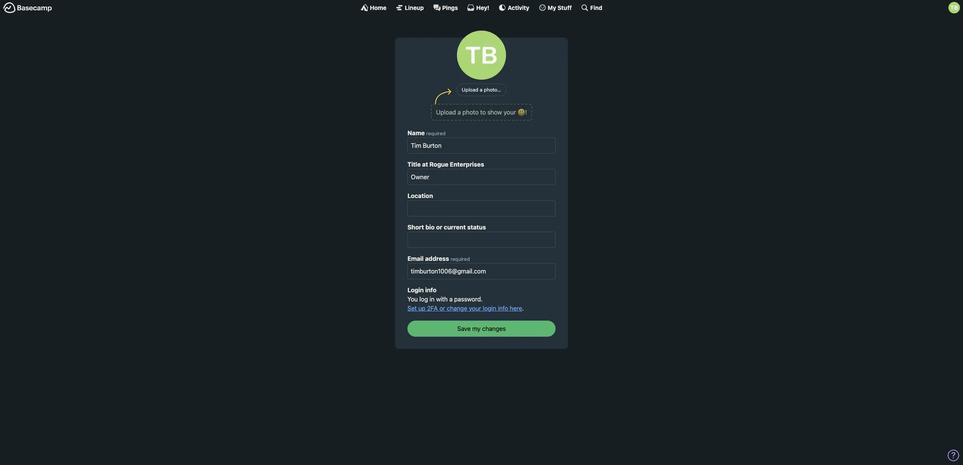 Task type: vqa. For each thing, say whether or not it's contained in the screenshot.
No
no



Task type: describe. For each thing, give the bounding box(es) containing it.
title at rogue enterprises
[[407, 161, 484, 168]]

to
[[480, 109, 486, 116]]

photo…
[[484, 87, 501, 93]]

lineup
[[405, 4, 424, 11]]

2fa
[[427, 305, 438, 312]]

email
[[407, 255, 424, 262]]

up
[[418, 305, 425, 312]]

set up 2fa or change your login info here link
[[407, 305, 522, 312]]

activity link
[[499, 4, 529, 12]]

my stuff
[[548, 4, 572, 11]]

address
[[425, 255, 449, 262]]

1 horizontal spatial your
[[504, 109, 516, 116]]

😃!
[[518, 109, 527, 116]]

short
[[407, 224, 424, 231]]

activity
[[508, 4, 529, 11]]

Location text field
[[407, 200, 556, 217]]

photo
[[462, 109, 479, 116]]

login
[[407, 287, 424, 294]]

enterprises
[[450, 161, 484, 168]]

show
[[487, 109, 502, 116]]

Title at Rogue Enterprises text field
[[407, 169, 556, 185]]

.
[[522, 305, 524, 312]]

required inside name required
[[426, 130, 446, 136]]

login
[[483, 305, 496, 312]]

0 vertical spatial or
[[436, 224, 442, 231]]

log
[[419, 296, 428, 303]]

upload for upload a photo…
[[462, 87, 478, 93]]

with
[[436, 296, 448, 303]]

home
[[370, 4, 386, 11]]

or inside login info you log in with              a password. set up 2fa or change your login info here .
[[439, 305, 445, 312]]

hey! button
[[467, 4, 489, 12]]

your inside login info you log in with              a password. set up 2fa or change your login info here .
[[469, 305, 481, 312]]

current
[[444, 224, 466, 231]]

my stuff button
[[539, 4, 572, 12]]

tim burton image inside main element
[[948, 2, 960, 13]]

pings
[[442, 4, 458, 11]]

here
[[510, 305, 522, 312]]



Task type: locate. For each thing, give the bounding box(es) containing it.
title
[[407, 161, 421, 168]]

0 horizontal spatial info
[[425, 287, 437, 294]]

lineup link
[[396, 4, 424, 12]]

0 vertical spatial required
[[426, 130, 446, 136]]

switch accounts image
[[3, 2, 52, 14]]

password.
[[454, 296, 483, 303]]

set
[[407, 305, 417, 312]]

1 vertical spatial or
[[439, 305, 445, 312]]

at
[[422, 161, 428, 168]]

rogue
[[430, 161, 448, 168]]

0 horizontal spatial a
[[449, 296, 453, 303]]

find
[[590, 4, 602, 11]]

info up the in
[[425, 287, 437, 294]]

1 vertical spatial your
[[469, 305, 481, 312]]

0 horizontal spatial upload
[[436, 109, 456, 116]]

find button
[[581, 4, 602, 12]]

upload a photo… button
[[456, 84, 507, 96]]

a left photo…
[[480, 87, 482, 93]]

a inside button
[[480, 87, 482, 93]]

info left here
[[498, 305, 508, 312]]

change
[[447, 305, 467, 312]]

upload inside button
[[462, 87, 478, 93]]

status
[[467, 224, 486, 231]]

a inside login info you log in with              a password. set up 2fa or change your login info here .
[[449, 296, 453, 303]]

1 horizontal spatial tim burton image
[[948, 2, 960, 13]]

a for photo
[[458, 109, 461, 116]]

1 vertical spatial a
[[458, 109, 461, 116]]

1 vertical spatial upload
[[436, 109, 456, 116]]

1 vertical spatial tim burton image
[[457, 31, 506, 80]]

Short bio or current status text field
[[407, 232, 556, 248]]

required inside "email address required"
[[450, 256, 470, 262]]

0 horizontal spatial your
[[469, 305, 481, 312]]

or down with
[[439, 305, 445, 312]]

required right name
[[426, 130, 446, 136]]

a
[[480, 87, 482, 93], [458, 109, 461, 116], [449, 296, 453, 303]]

None email field
[[407, 263, 556, 280]]

bio
[[425, 224, 435, 231]]

main element
[[0, 0, 963, 15]]

0 vertical spatial info
[[425, 287, 437, 294]]

1 horizontal spatial a
[[458, 109, 461, 116]]

0 horizontal spatial required
[[426, 130, 446, 136]]

your down password.
[[469, 305, 481, 312]]

upload left photo…
[[462, 87, 478, 93]]

upload
[[462, 87, 478, 93], [436, 109, 456, 116]]

short bio or current status
[[407, 224, 486, 231]]

2 vertical spatial a
[[449, 296, 453, 303]]

upload left photo
[[436, 109, 456, 116]]

you
[[407, 296, 418, 303]]

a for photo…
[[480, 87, 482, 93]]

2 horizontal spatial a
[[480, 87, 482, 93]]

your
[[504, 109, 516, 116], [469, 305, 481, 312]]

0 vertical spatial a
[[480, 87, 482, 93]]

1 horizontal spatial info
[[498, 305, 508, 312]]

info
[[425, 287, 437, 294], [498, 305, 508, 312]]

1 vertical spatial required
[[450, 256, 470, 262]]

my
[[548, 4, 556, 11]]

name required
[[407, 130, 446, 136]]

required right "address"
[[450, 256, 470, 262]]

name
[[407, 130, 425, 136]]

hey!
[[476, 4, 489, 11]]

home link
[[361, 4, 386, 12]]

upload a photo…
[[462, 87, 501, 93]]

or right bio on the left of page
[[436, 224, 442, 231]]

0 horizontal spatial tim burton image
[[457, 31, 506, 80]]

1 horizontal spatial required
[[450, 256, 470, 262]]

upload for upload a photo to show your 😃!
[[436, 109, 456, 116]]

email address required
[[407, 255, 470, 262]]

upload a photo to show your 😃!
[[436, 109, 527, 116]]

a left photo
[[458, 109, 461, 116]]

login info you log in with              a password. set up 2fa or change your login info here .
[[407, 287, 524, 312]]

required
[[426, 130, 446, 136], [450, 256, 470, 262]]

or
[[436, 224, 442, 231], [439, 305, 445, 312]]

pings button
[[433, 4, 458, 12]]

0 vertical spatial tim burton image
[[948, 2, 960, 13]]

1 horizontal spatial upload
[[462, 87, 478, 93]]

stuff
[[558, 4, 572, 11]]

in
[[430, 296, 434, 303]]

a right with
[[449, 296, 453, 303]]

None text field
[[407, 138, 556, 154]]

0 vertical spatial your
[[504, 109, 516, 116]]

0 vertical spatial upload
[[462, 87, 478, 93]]

1 vertical spatial info
[[498, 305, 508, 312]]

your left the 😃!
[[504, 109, 516, 116]]

tim burton image
[[948, 2, 960, 13], [457, 31, 506, 80]]

location
[[407, 192, 433, 199]]

None submit
[[407, 321, 556, 337]]



